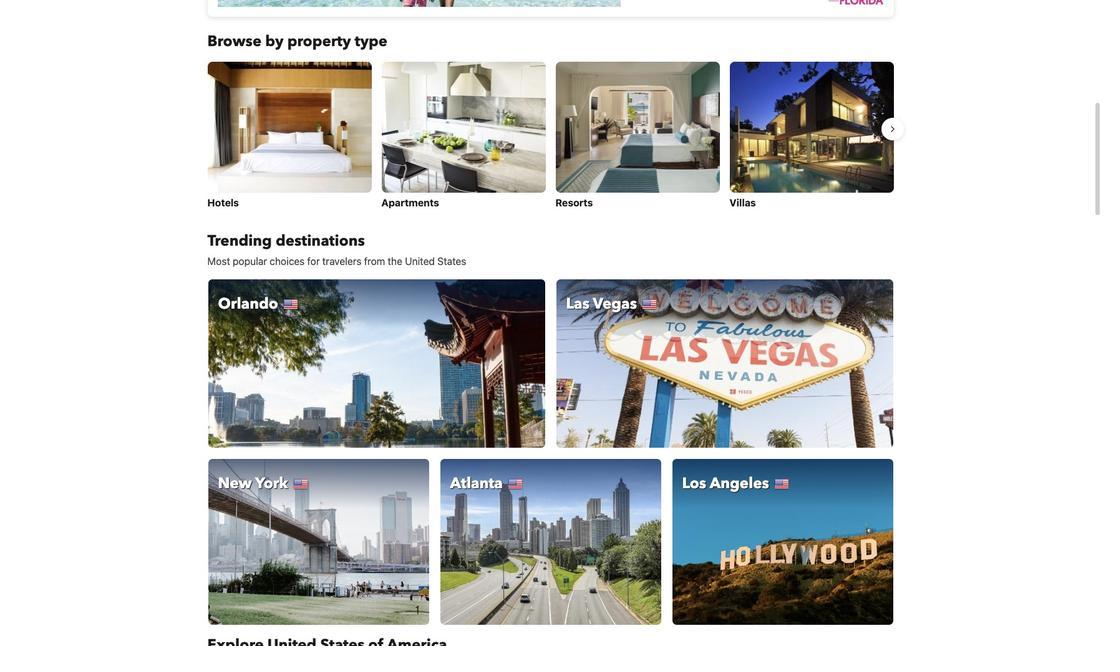 Task type: locate. For each thing, give the bounding box(es) containing it.
resorts
[[556, 198, 593, 209]]

popular
[[233, 256, 267, 267]]

orlando
[[218, 294, 278, 315]]

los
[[683, 474, 707, 495]]

states
[[438, 256, 467, 267]]

from
[[364, 256, 385, 267]]

region
[[198, 57, 904, 217]]

villas link
[[730, 62, 894, 212]]

for
[[307, 256, 320, 267]]

trending
[[208, 231, 272, 252]]

new
[[218, 474, 252, 495]]

destinations
[[276, 231, 365, 252]]

atlanta link
[[440, 459, 662, 626]]

york
[[255, 474, 288, 495]]

las vegas
[[567, 294, 637, 315]]

hotels
[[208, 198, 239, 209]]

browse by property type
[[208, 31, 388, 52]]

las vegas link
[[556, 279, 894, 449]]

los angeles
[[683, 474, 770, 495]]

choices
[[270, 256, 305, 267]]

los angeles link
[[672, 459, 894, 626]]



Task type: describe. For each thing, give the bounding box(es) containing it.
new york link
[[208, 459, 430, 626]]

browse
[[208, 31, 262, 52]]

atlanta
[[450, 474, 503, 495]]

hotels link
[[208, 62, 372, 212]]

villas
[[730, 198, 756, 209]]

new york
[[218, 474, 288, 495]]

by
[[265, 31, 284, 52]]

resorts link
[[556, 62, 720, 212]]

type
[[355, 31, 388, 52]]

most
[[208, 256, 230, 267]]

las
[[567, 294, 590, 315]]

property
[[288, 31, 351, 52]]

apartments link
[[382, 62, 546, 212]]

united
[[405, 256, 435, 267]]

the
[[388, 256, 403, 267]]

region containing hotels
[[198, 57, 904, 217]]

vegas
[[593, 294, 637, 315]]

orlando link
[[208, 279, 546, 449]]

angeles
[[710, 474, 770, 495]]

apartments
[[382, 198, 439, 209]]

travelers
[[323, 256, 362, 267]]

trending destinations most popular choices for travelers from the united states
[[208, 231, 467, 267]]



Task type: vqa. For each thing, say whether or not it's contained in the screenshot.
Am I Old Enough To Rent A Car?
no



